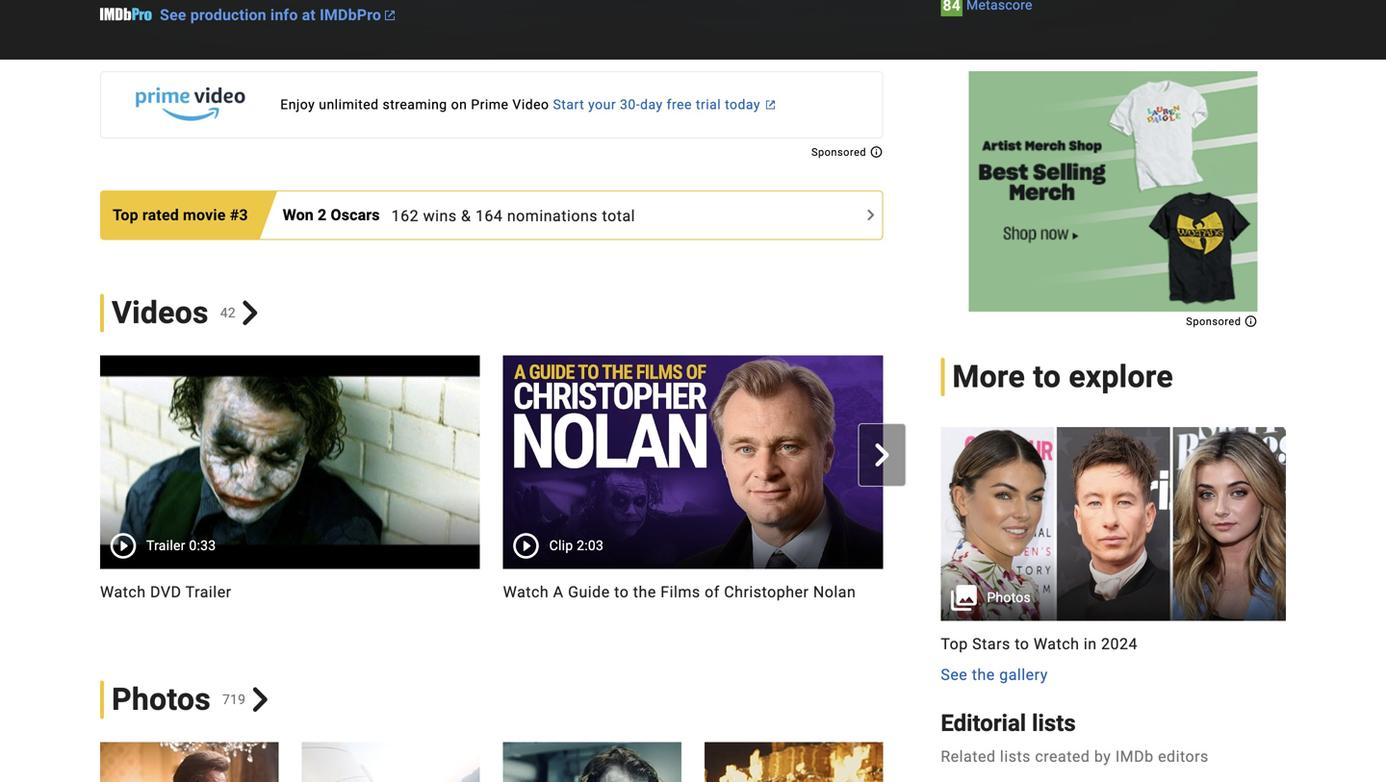 Task type: vqa. For each thing, say whether or not it's contained in the screenshot.
"the" inside the Watch A Guide to the Films of Christopher Nolan link
yes



Task type: describe. For each thing, give the bounding box(es) containing it.
trial
[[696, 97, 721, 113]]

watch for watch a guide to the films of christopher nolan
[[503, 583, 549, 602]]

oscars
[[331, 206, 380, 224]]

clip 2:03 link
[[503, 356, 883, 569]]

1 vertical spatial trailer
[[185, 583, 232, 602]]

launch inline image
[[385, 11, 395, 20]]

see production info at imdbpro
[[160, 6, 381, 24]]

0:33
[[189, 538, 216, 554]]

gary oldman in the dark knight (2008) image
[[100, 743, 279, 783]]

watch a guide to the films of christopher nolan group
[[503, 355, 883, 627]]

in
[[1084, 636, 1097, 654]]

2:03
[[577, 538, 604, 554]]

sponsored content section
[[969, 71, 1258, 328]]

#3
[[230, 206, 248, 224]]

free
[[667, 97, 692, 113]]

2
[[318, 206, 327, 224]]

coming
[[906, 606, 962, 625]]

won
[[283, 206, 314, 224]]

and
[[1193, 583, 1220, 602]]

watch the biggest supervillain movies and who's coming next
[[906, 583, 1267, 625]]

1 vertical spatial chevron right inline image
[[871, 444, 894, 467]]

of
[[705, 583, 720, 602]]

2 heath ledger in the dark knight (2008) image from the left
[[705, 743, 883, 783]]

group containing watch dvd trailer
[[77, 355, 1286, 627]]

next
[[967, 606, 1000, 625]]

watch for watch dvd trailer
[[100, 583, 146, 602]]

photos link
[[941, 427, 1286, 622]]

top for top stars to watch in 2024
[[941, 636, 968, 654]]

watch for watch the biggest supervillain movies and who's coming next
[[906, 583, 952, 602]]

0 vertical spatial trailer
[[146, 538, 185, 554]]

0 horizontal spatial sponsored
[[812, 146, 870, 158]]

the inside group
[[633, 583, 656, 602]]

the
[[956, 583, 983, 602]]

lists for related
[[1000, 748, 1031, 766]]

group containing top stars to watch in 2024
[[941, 427, 1286, 687]]

nolan
[[813, 583, 856, 602]]

christopher
[[724, 583, 809, 602]]

your
[[588, 97, 616, 113]]

&
[[461, 207, 471, 225]]

who's
[[1224, 583, 1267, 602]]

see the gallery button
[[941, 664, 1048, 687]]

christian bale and christopher nolan in the dark knight (2008) image
[[302, 743, 480, 783]]

2024
[[1102, 636, 1138, 654]]

total
[[602, 207, 635, 225]]

to inside group
[[614, 583, 629, 602]]

related
[[941, 748, 996, 766]]

at
[[302, 6, 316, 24]]

see production info at imdbpro button
[[160, 5, 395, 29]]

2 vertical spatial to
[[1015, 636, 1030, 654]]

a
[[553, 583, 564, 602]]

dvd
[[150, 583, 182, 602]]

trailer 0:33
[[146, 538, 216, 554]]

the inside button
[[972, 667, 995, 685]]

watch the biggest supervillain movies and who's coming next group
[[906, 355, 1286, 627]]

guide
[[568, 583, 610, 602]]

start
[[553, 97, 585, 113]]

editorial
[[941, 710, 1027, 738]]

day
[[640, 97, 663, 113]]

719
[[222, 692, 246, 708]]

by
[[1095, 748, 1111, 766]]

top stars to watch in 2024 link
[[941, 633, 1286, 656]]

editorial image image
[[941, 427, 1286, 622]]

imdbpro
[[320, 6, 381, 24]]

videos
[[112, 295, 209, 331]]



Task type: locate. For each thing, give the bounding box(es) containing it.
see
[[160, 6, 186, 24], [941, 667, 968, 685]]

wins
[[423, 207, 457, 225]]

1 vertical spatial photos
[[112, 682, 211, 718]]

editorial lists
[[941, 710, 1076, 738]]

sponsored inside "section"
[[1186, 316, 1245, 328]]

see up editorial
[[941, 667, 968, 685]]

0 horizontal spatial heath ledger in the dark knight (2008) image
[[503, 743, 682, 783]]

0 horizontal spatial lists
[[1000, 748, 1031, 766]]

to
[[1033, 359, 1061, 395], [614, 583, 629, 602], [1015, 636, 1030, 654]]

photos
[[987, 590, 1031, 606], [112, 682, 211, 718]]

0 vertical spatial chevron right inline image
[[238, 301, 262, 326]]

won 2 oscars button
[[283, 204, 392, 227]]

trailer 0:33 group
[[100, 355, 480, 569]]

the down stars
[[972, 667, 995, 685]]

photos group
[[941, 427, 1286, 622]]

0 horizontal spatial the
[[633, 583, 656, 602]]

trailer 0:33 link
[[100, 356, 480, 569]]

1 horizontal spatial to
[[1015, 636, 1030, 654]]

group
[[77, 355, 1286, 627], [906, 355, 1286, 569], [941, 427, 1286, 687]]

1 vertical spatial to
[[614, 583, 629, 602]]

watch
[[100, 583, 146, 602], [503, 583, 549, 602], [906, 583, 952, 602], [1034, 636, 1080, 654]]

top for top rated movie #3
[[113, 206, 138, 224]]

clip 2:03
[[549, 538, 604, 554]]

trailer
[[146, 538, 185, 554], [185, 583, 232, 602]]

1 horizontal spatial see
[[941, 667, 968, 685]]

trailer right the dvd in the bottom of the page
[[185, 583, 232, 602]]

biggest
[[988, 583, 1043, 602]]

films
[[661, 583, 701, 602]]

chevron right inline image
[[238, 301, 262, 326], [871, 444, 894, 467], [248, 688, 272, 713]]

1 heath ledger in the dark knight (2008) image from the left
[[503, 743, 682, 783]]

nominations
[[507, 207, 598, 225]]

1 horizontal spatial heath ledger in the dark knight (2008) image
[[705, 743, 883, 783]]

0 vertical spatial to
[[1033, 359, 1061, 395]]

gallery
[[1000, 667, 1048, 685]]

162 wins & 164 nominations total
[[392, 207, 635, 225]]

0 vertical spatial lists
[[1032, 710, 1076, 738]]

1 horizontal spatial top
[[941, 636, 968, 654]]

clip 2:03 group
[[503, 355, 883, 569]]

see inside see production info at imdbpro button
[[160, 6, 186, 24]]

top rated movie #3
[[113, 206, 248, 224]]

see for see the gallery
[[941, 667, 968, 685]]

watch left a
[[503, 583, 549, 602]]

the left films
[[633, 583, 656, 602]]

0 horizontal spatial to
[[614, 583, 629, 602]]

more to explore
[[953, 359, 1174, 395]]

1 horizontal spatial lists
[[1032, 710, 1076, 738]]

1 horizontal spatial sponsored
[[1186, 316, 1245, 328]]

info
[[270, 6, 298, 24]]

see for see production info at imdbpro
[[160, 6, 186, 24]]

0 horizontal spatial photos
[[112, 682, 211, 718]]

top rated movie #3 button
[[101, 194, 256, 236]]

trailer left 0:33
[[146, 538, 185, 554]]

0 vertical spatial see
[[160, 6, 186, 24]]

start your 30-day free trial today
[[553, 97, 761, 113]]

dvd trailer image
[[100, 355, 480, 569]]

1 vertical spatial lists
[[1000, 748, 1031, 766]]

to right stars
[[1015, 636, 1030, 654]]

more
[[953, 359, 1025, 395]]

gary oldman, christian bale, and aaron eckhart in the dark knight (2008) image
[[906, 743, 1085, 783]]

lists down editorial lists
[[1000, 748, 1031, 766]]

to right guide
[[614, 583, 629, 602]]

2 vertical spatial chevron right inline image
[[248, 688, 272, 713]]

0 horizontal spatial top
[[113, 206, 138, 224]]

supervillain
[[1047, 583, 1132, 602]]

0 horizontal spatial see
[[160, 6, 186, 24]]

clip
[[549, 538, 573, 554]]

chevron right inline image for videos
[[238, 301, 262, 326]]

today
[[725, 97, 761, 113]]

watch dvd trailer
[[100, 583, 232, 602]]

watch a guide to the films of christopher nolan
[[503, 583, 856, 602]]

2 horizontal spatial to
[[1033, 359, 1061, 395]]

the biggest supervillain movies and who's coming next image
[[906, 355, 1286, 569]]

related lists created by imdb editors
[[941, 748, 1209, 766]]

0 vertical spatial the
[[633, 583, 656, 602]]

lists up created
[[1032, 710, 1076, 738]]

1 horizontal spatial photos
[[987, 590, 1031, 606]]

lists
[[1032, 710, 1076, 738], [1000, 748, 1031, 766]]

watch dvd trailer group
[[100, 355, 480, 627]]

stars
[[973, 636, 1011, 654]]

1 horizontal spatial the
[[972, 667, 995, 685]]

created
[[1035, 748, 1090, 766]]

lists for editorial
[[1032, 710, 1076, 738]]

production
[[190, 6, 267, 24]]

watch left the dvd in the bottom of the page
[[100, 583, 146, 602]]

watch a guide to the films of christopher nolan link
[[503, 581, 883, 604]]

see inside 'see the gallery' button
[[941, 667, 968, 685]]

top inside button
[[113, 206, 138, 224]]

a guide to the films of christopher nolan image
[[503, 355, 883, 569]]

watch dvd trailer link
[[100, 581, 480, 604]]

the
[[633, 583, 656, 602], [972, 667, 995, 685]]

0 vertical spatial photos
[[987, 590, 1031, 606]]

see the gallery
[[941, 667, 1048, 685]]

photos up gary oldman in the dark knight (2008) image
[[112, 682, 211, 718]]

watch up the coming
[[906, 583, 952, 602]]

rated
[[142, 206, 179, 224]]

heath ledger in the dark knight (2008) image
[[503, 743, 682, 783], [705, 743, 883, 783]]

watch the biggest supervillain movies and who's coming next link
[[906, 581, 1286, 627]]

movie
[[183, 206, 226, 224]]

0 vertical spatial sponsored
[[812, 146, 870, 158]]

1 vertical spatial see
[[941, 667, 968, 685]]

1 vertical spatial top
[[941, 636, 968, 654]]

sponsored
[[812, 146, 870, 158], [1186, 316, 1245, 328]]

see more awards and nominations image
[[859, 204, 882, 227]]

1 vertical spatial sponsored
[[1186, 316, 1245, 328]]

top stars to watch in 2024
[[941, 636, 1138, 654]]

photos inside group
[[987, 590, 1031, 606]]

won 2 oscars
[[283, 206, 380, 224]]

162
[[392, 207, 419, 225]]

photos up next
[[987, 590, 1031, 606]]

top
[[113, 206, 138, 224], [941, 636, 968, 654]]

imdb
[[1116, 748, 1154, 766]]

watch inside the watch the biggest supervillain movies and who's coming next
[[906, 583, 952, 602]]

top down the coming
[[941, 636, 968, 654]]

164
[[476, 207, 503, 225]]

to right more
[[1033, 359, 1061, 395]]

see left production
[[160, 6, 186, 24]]

editors
[[1158, 748, 1209, 766]]

top inside group
[[941, 636, 968, 654]]

42
[[220, 305, 236, 321]]

start your 30-day free trial today link
[[100, 71, 883, 139]]

movies
[[1136, 583, 1189, 602]]

0 vertical spatial top
[[113, 206, 138, 224]]

explore
[[1069, 359, 1174, 395]]

chevron right inline image for photos
[[248, 688, 272, 713]]

watch left in
[[1034, 636, 1080, 654]]

30-
[[620, 97, 640, 113]]

top left the rated
[[113, 206, 138, 224]]

1 vertical spatial the
[[972, 667, 995, 685]]



